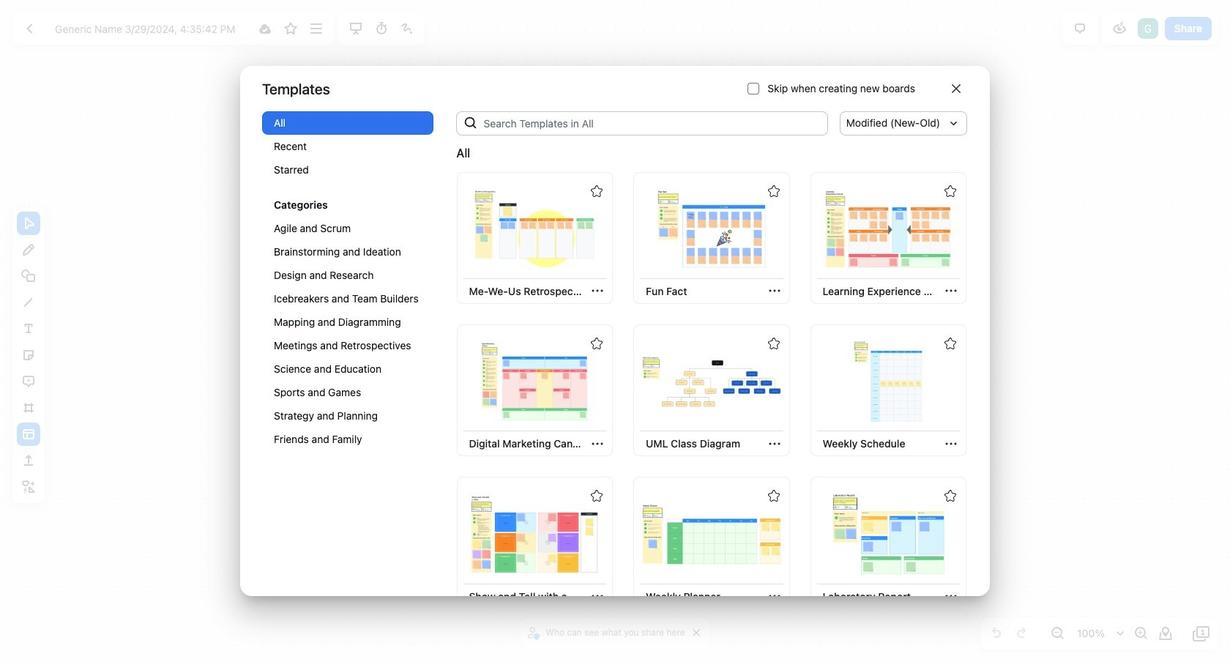 Task type: describe. For each thing, give the bounding box(es) containing it.
star this whiteboard image for card for template me-we-us retrospective element
[[591, 185, 603, 197]]

card for template show and tell with a twist element
[[457, 477, 613, 609]]

card for template digital marketing canvas element
[[457, 325, 613, 457]]

zoom in image
[[1133, 625, 1150, 643]]

card for template me-we-us retrospective element
[[457, 172, 613, 304]]

close image
[[952, 85, 961, 93]]

thumbnail for show and tell with a twist image
[[465, 493, 605, 575]]

thumbnail for me-we-us retrospective image
[[465, 188, 605, 270]]

more options image
[[308, 20, 325, 37]]

thumbnail for weekly schedule image
[[819, 341, 959, 423]]

card for template uml class diagram element
[[634, 325, 790, 457]]

thumbnail for digital marketing canvas image
[[465, 341, 605, 423]]

star this whiteboard image for thumbnail for learning experience canvas
[[945, 185, 957, 197]]

thumbnail for learning experience canvas image
[[819, 188, 959, 270]]

card for template laboratory report element
[[811, 477, 967, 609]]

thumbnail for weekly planner image
[[642, 493, 782, 575]]

star this whiteboard image for "thumbnail for show and tell with a twist"
[[591, 490, 603, 502]]



Task type: locate. For each thing, give the bounding box(es) containing it.
star this whiteboard image inside card for template learning experience canvas element
[[945, 185, 957, 197]]

star this whiteboard image inside card for template digital marketing canvas element
[[591, 338, 603, 349]]

list item
[[1137, 17, 1161, 40]]

star this whiteboard image inside card for template show and tell with a twist 'element'
[[591, 490, 603, 502]]

star this whiteboard image for "thumbnail for uml class diagram"
[[768, 338, 780, 349]]

thumbnail for uml class diagram image
[[642, 341, 782, 423]]

card for template weekly planner element
[[634, 477, 790, 609]]

star this whiteboard image inside card for template me-we-us retrospective element
[[591, 185, 603, 197]]

star this whiteboard image inside card for template laboratory report element
[[945, 490, 957, 502]]

comment panel image
[[1072, 20, 1089, 37]]

dashboard image
[[21, 20, 39, 37]]

close image
[[694, 629, 701, 637]]

timer image
[[373, 20, 391, 37]]

Search Templates in All text field
[[478, 112, 828, 135]]

star this whiteboard image
[[282, 20, 300, 37], [591, 185, 603, 197], [768, 490, 780, 502], [945, 490, 957, 502]]

star this whiteboard image
[[768, 185, 780, 197], [945, 185, 957, 197], [591, 338, 603, 349], [768, 338, 780, 349], [945, 338, 957, 349], [591, 490, 603, 502]]

card for template weekly schedule element
[[811, 325, 967, 457]]

thumbnail for laboratory report image
[[819, 493, 959, 575]]

status
[[457, 144, 471, 162]]

pages image
[[1194, 625, 1211, 643]]

zoom out image
[[1049, 625, 1067, 643]]

thumbnail for fun fact image
[[642, 188, 782, 270]]

star this whiteboard image for the card for template weekly planner element
[[768, 490, 780, 502]]

star this whiteboard image inside card for template weekly schedule element
[[945, 338, 957, 349]]

star this whiteboard image inside the card for template weekly planner element
[[768, 490, 780, 502]]

star this whiteboard image for card for template laboratory report element
[[945, 490, 957, 502]]

card for template learning experience canvas element
[[811, 172, 967, 304]]

star this whiteboard image inside card for template fun fact element
[[768, 185, 780, 197]]

star this whiteboard image for the thumbnail for fun fact at top right
[[768, 185, 780, 197]]

card for template fun fact element
[[634, 172, 790, 304]]

laser image
[[399, 20, 416, 37]]

star this whiteboard image for thumbnail for weekly schedule
[[945, 338, 957, 349]]

list
[[1137, 17, 1161, 40]]

star this whiteboard image inside the card for template uml class diagram element
[[768, 338, 780, 349]]

Document name text field
[[44, 17, 251, 40]]

presentation image
[[347, 20, 365, 37]]

star this whiteboard image for thumbnail for digital marketing canvas
[[591, 338, 603, 349]]

categories element
[[262, 112, 433, 466]]



Task type: vqa. For each thing, say whether or not it's contained in the screenshot.
Zoom Logo
no



